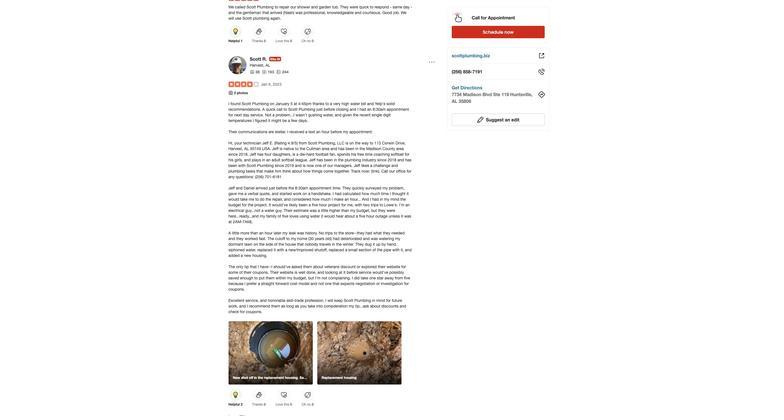 Task type: locate. For each thing, give the bounding box(es) containing it.
1 horizontal spatial take
[[308, 304, 316, 308]]

2 thanks from the top
[[252, 403, 263, 407]]

1 oh no 0 from the top
[[302, 39, 314, 43]]

helpful left (2 reactions) "element"
[[229, 402, 240, 407]]

al inside get directions 7734 madison blvd ste 119 huntsville, al 35806
[[452, 98, 458, 104]]

since up challenge at top
[[378, 158, 387, 162]]

1 horizontal spatial at
[[294, 102, 297, 106]]

and down closing
[[335, 113, 342, 117]]

2 horizontal spatial our
[[390, 169, 395, 174]]

1 horizontal spatial appointment
[[387, 107, 409, 112]]

of inside the only tip that i have--i should've asked them about veterans discount or explored their website for some of their coupons.  their website is well done, and looking at it before service would've possibly saved enough to put them within my budget, but i'm not complaining.  i did take one star away from five because i prefer a straight forward cost model and not one that expects negotiation or investigation for coupons.
[[239, 270, 243, 275]]

would've inside the only tip that i have--i should've asked them about veterans discount or explored their website for some of their coupons.  their website is well done, and looking at it before service would've possibly saved enough to put them within my budget, but i'm not complaining.  i did take one star away from five because i prefer a straight forward cost model and not one that expects negotiation or investigation for coupons.
[[373, 270, 389, 275]]

because
[[229, 281, 244, 286]]

since up girls,
[[229, 152, 238, 157]]

they up dormant
[[236, 236, 244, 241]]

the up "guy...not"
[[248, 203, 254, 207]]

had
[[360, 107, 367, 112], [335, 192, 342, 196], [373, 197, 379, 202], [366, 231, 373, 235], [333, 236, 340, 241]]

we
[[229, 5, 234, 9], [401, 10, 407, 15]]

the up managers.
[[338, 158, 344, 162]]

family
[[267, 214, 277, 218]]

2 oh no 0 from the top
[[302, 402, 314, 407]]

oh no 0 for helpful 2
[[302, 402, 314, 407]]

photos element
[[277, 69, 289, 75]]

of inside the jeff and daniel arrived just before the 8:30am appointment time.  they quickly surveyed my problem, gave me a verbal quote, and started work on a handshake.  i had calculated how much time i thought it would take me to do the repair, and considered how much i make an hour... and i had in my mind the budget for the project.  it would've likely been a five hour project for me, with two trips to lowe's.  i'm an electrical guy...not a water guy.  their estimate was a little higher than my budget, but they were here...ready...and my family of five loves using water (i would hear about a five hour outage unless it was at 2am-7am).
[[278, 214, 281, 218]]

oh no 0 for helpful 1
[[302, 39, 314, 43]]

4 star rating image
[[229, 81, 259, 87]]

just inside the jeff and daniel arrived just before the 8:30am appointment time.  they quickly surveyed my problem, gave me a verbal quote, and started work on a handshake.  i had calculated how much time i thought it would take me to do the repair, and considered how much i make an hour... and i had in my mind the budget for the project.  it would've likely been a five hour project for me, with two trips to lowe's.  i'm an electrical guy...not a water guy.  their estimate was a little higher than my budget, but they were here...ready...and my family of five loves using water (i would hear about a five hour outage unless it was at 2am-7am).
[[269, 186, 275, 190]]

are
[[269, 130, 274, 134]]

1 vertical spatial his
[[229, 158, 234, 162]]

1 vertical spatial them
[[266, 276, 275, 280]]

1 horizontal spatial area
[[397, 147, 404, 151]]

1 vertical spatial mind
[[377, 298, 385, 303]]

(nash)
[[284, 10, 295, 15]]

jeff up "track"
[[354, 163, 361, 168]]

2 horizontal spatial al
[[452, 98, 458, 104]]

2 as from the left
[[295, 304, 299, 308]]

1 thanks from the top
[[252, 39, 263, 43]]

an inside hi, your technician jeff e. (rating 4.9/5) from scott plumbing, llc is on the way to 113 corwin drive, harvest, al 35749 usa. jeff is native to the cullman area and has been in the madison county area since 2018. jeff has four daughters, is a die-hard football fan, spends his free time coaching softball for his girls, and plays in an adult softball league. jeff has been in the plumbing industry since 2018 and has been with scott plumbing since 2019 and is now one of our managers. jeff likes a challenge and plumbing tasks that make him think about how things come together. track now: (link). call our office for any questions: (256) 701-6181
[[267, 158, 271, 162]]

will
[[229, 16, 234, 20], [328, 298, 333, 303]]

questions:
[[236, 175, 254, 179]]

call
[[472, 15, 480, 20], [382, 169, 388, 174]]

coupons. down recommend
[[246, 310, 263, 314]]

we left called at the top of page
[[229, 5, 234, 9]]

my down me,
[[351, 208, 356, 213]]

0 vertical spatial mind
[[391, 197, 400, 202]]

in right travels
[[332, 242, 335, 247]]

plumbing up tip...ask
[[355, 298, 371, 303]]

repair,
[[272, 197, 283, 202]]

at left "2am-" at bottom
[[229, 220, 232, 224]]

been inside the jeff and daniel arrived just before the 8:30am appointment time.  they quickly surveyed my problem, gave me a verbal quote, and started work on a handshake.  i had calculated how much time i thought it would take me to do the repair, and considered how much i make an hour... and i had in my mind the budget for the project.  it would've likely been a five hour project for me, with two trips to lowe's.  i'm an electrical guy...not a water guy.  their estimate was a little higher than my budget, but they were here...ready...and my family of five loves using water (i would hear about a five hour outage unless it was at 2am-7am).
[[299, 203, 308, 207]]

the inside the we called scott plumbing to repair our shower and garden tub.  they were quick to respond - same day - and the gentleman that arrived (nash) was professional, knowledgeable and courteous.   good job.  we will use scott plumbing again.
[[236, 10, 242, 15]]

jan 6, 2023
[[261, 82, 282, 87]]

helpful for helpful 1
[[229, 39, 240, 43]]

to inside the only tip that i have--i should've asked them about veterans discount or explored their website for some of their coupons.  their website is well done, and looking at it before service would've possibly saved enough to put them within my budget, but i'm not complaining.  i did take one star away from five because i prefer a straight forward cost model and not one that expects negotiation or investigation for coupons.
[[255, 276, 258, 280]]

2 love from the top
[[276, 403, 283, 407]]

digit
[[383, 113, 391, 117]]

0 horizontal spatial (256)
[[255, 175, 264, 179]]

1 vertical spatial helpful
[[229, 402, 240, 407]]

get
[[452, 85, 460, 90]]

i left the found
[[229, 102, 230, 106]]

problem...i
[[276, 113, 295, 117]]

0 vertical spatial me
[[238, 192, 244, 196]]

1 horizontal spatial water,
[[324, 113, 334, 117]]

get directions 7734 madison blvd ste 119 huntsville, al 35806
[[452, 85, 533, 104]]

0 vertical spatial coupons.
[[253, 270, 269, 275]]

a left text
[[306, 130, 308, 134]]

(0 reactions) element
[[264, 39, 266, 43], [290, 39, 292, 43], [312, 39, 314, 43], [264, 402, 266, 407], [290, 402, 292, 407], [312, 402, 314, 407]]

113
[[375, 141, 381, 145]]

0 vertical spatial madison
[[464, 92, 482, 97]]

al up "2018."
[[244, 147, 249, 151]]

knowledgeable
[[328, 10, 354, 15]]

old)
[[326, 236, 332, 241]]

history.
[[306, 231, 318, 235]]

8:30am inside the jeff and daniel arrived just before the 8:30am appointment time.  they quickly surveyed my problem, gave me a verbal quote, and started work on a handshake.  i had calculated how much time i thought it would take me to do the repair, and considered how much i make an hour... and i had in my mind the budget for the project.  it would've likely been a five hour project for me, with two trips to lowe's.  i'm an electrical guy...not a water guy.  their estimate was a little higher than my budget, but they were here...ready...and my family of five loves using water (i would hear about a five hour outage unless it was at 2am-7am).
[[295, 186, 309, 190]]

loves
[[290, 214, 299, 218]]

1 vertical spatial day
[[243, 113, 250, 117]]

1 vertical spatial since
[[378, 158, 387, 162]]

helpful left (1 reaction) element
[[229, 39, 240, 43]]

water, inside i found scott plumbing on january 5 at 4:45pm thanks to a very high water bill and yelp's solid recommendations.  a quick call to scott plumbing just before closing and i had an 8:30am appointment for next day service.  not a problem...i wasn't gushing water, and given the recent single digit temperatures i figured it might be a few days.
[[324, 113, 334, 117]]

2 thanks 0 from the top
[[252, 402, 266, 407]]

not
[[322, 276, 328, 280], [319, 281, 324, 286]]

suggest an edit
[[487, 117, 520, 122]]

plumbing inside the we called scott plumbing to repair our shower and garden tub.  they were quick to respond - same day - and the gentleman that arrived (nash) was professional, knowledgeable and courteous.   good job.  we will use scott plumbing again.
[[257, 5, 274, 9]]

0 vertical spatial much
[[371, 192, 381, 196]]

than inside the jeff and daniel arrived just before the 8:30am appointment time.  they quickly surveyed my problem, gave me a verbal quote, and started work on a handshake.  i had calculated how much time i thought it would take me to do the repair, and considered how much i make an hour... and i had in my mind the budget for the project.  it would've likely been a five hour project for me, with two trips to lowe's.  i'm an electrical guy...not a water guy.  their estimate was a little higher than my budget, but they were here...ready...and my family of five loves using water (i would hear about a five hour outage unless it was at 2am-7am).
[[342, 208, 349, 213]]

a down considered
[[309, 203, 311, 207]]

to left put
[[255, 276, 258, 280]]

water, down lawn on the left bottom
[[246, 248, 257, 252]]

plumbing,
[[319, 141, 337, 145]]

take inside the jeff and daniel arrived just before the 8:30am appointment time.  they quickly surveyed my problem, gave me a verbal quote, and started work on a handshake.  i had calculated how much time i thought it would take me to do the repair, and considered how much i make an hour... and i had in my mind the budget for the project.  it would've likely been a five hour project for me, with two trips to lowe's.  i'm an electrical guy...not a water guy.  their estimate was a little higher than my budget, but they were here...ready...and my family of five loves using water (i would hear about a five hour outage unless it was at 2am-7am).
[[240, 197, 248, 202]]

trips inside a little more than an hour later my leak was history.  no trips to the store--they had what they needed and they worked fast. the cutoff to my home (30 years old) had deteriorated and was watering my dormant lawn on the side of the house that nobody travels in the winter.  they dug it up by hand, siphoned water, replaced it with a new/improved shutoff, replaced a small section of the pipe with it, and added a new housing.
[[325, 231, 333, 235]]

and up repair,
[[272, 192, 279, 196]]

asked
[[292, 265, 302, 269]]

0 horizontal spatial but
[[309, 276, 314, 280]]

0 vertical spatial our
[[291, 5, 296, 9]]

thought
[[392, 192, 406, 196]]

their up star
[[378, 265, 386, 269]]

2 oh from the top
[[302, 403, 306, 407]]

2 area from the left
[[397, 147, 404, 151]]

0 horizontal spatial softball
[[282, 158, 295, 162]]

arrived inside the we called scott plumbing to repair our shower and garden tub.  they were quick to respond - same day - and the gentleman that arrived (nash) was professional, knowledgeable and courteous.   good job.  we will use scott plumbing again.
[[270, 10, 282, 15]]

to right thanks
[[326, 102, 329, 106]]

service,
[[246, 298, 259, 303]]

mind inside excellent service, and honorable skill-trade profession.  i will keep scott plumbing in mind for future work, and i recommend them as long as you take into consideration my tip...ask about discounts and check for coupons.
[[377, 298, 385, 303]]

it right thought
[[407, 192, 409, 196]]

they inside a little more than an hour later my leak was history.  no trips to the store--they had what they needed and they worked fast. the cutoff to my home (30 years old) had deteriorated and was watering my dormant lawn on the side of the house that nobody travels in the winter.  they dug it up by hand, siphoned water, replaced it with a new/improved shutoff, replaced a small section of the pipe with it, and added a new housing.
[[356, 242, 364, 247]]

a
[[263, 107, 265, 112], [229, 231, 231, 235]]

on up considered
[[303, 192, 307, 196]]

0 horizontal spatial than
[[251, 231, 258, 235]]

an left edit
[[506, 117, 511, 122]]

my inside excellent service, and honorable skill-trade profession.  i will keep scott plumbing in mind for future work, and i recommend them as long as you take into consideration my tip...ask about discounts and check for coupons.
[[349, 304, 355, 308]]

project.
[[255, 203, 268, 207]]

but
[[372, 208, 377, 213], [309, 276, 314, 280]]

0 horizontal spatial water,
[[246, 248, 257, 252]]

0 vertical spatial no
[[307, 39, 311, 43]]

their inside the jeff and daniel arrived just before the 8:30am appointment time.  they quickly surveyed my problem, gave me a verbal quote, and started work on a handshake.  i had calculated how much time i thought it would take me to do the repair, and considered how much i make an hour... and i had in my mind the budget for the project.  it would've likely been a five hour project for me, with two trips to lowe's.  i'm an electrical guy...not a water guy.  their estimate was a little higher than my budget, but they were here...ready...and my family of five loves using water (i would hear about a five hour outage unless it was at 2am-7am).
[[284, 208, 293, 213]]

now inside button
[[505, 29, 514, 35]]

1 area from the left
[[322, 147, 330, 151]]

thanks right 1
[[252, 39, 263, 43]]

1 vertical spatial arrived
[[256, 186, 268, 190]]

investigation
[[381, 281, 403, 286]]

was right estimate
[[310, 208, 317, 213]]

trips inside the jeff and daniel arrived just before the 8:30am appointment time.  they quickly surveyed my problem, gave me a verbal quote, and started work on a handshake.  i had calculated how much time i thought it would take me to do the repair, and considered how much i make an hour... and i had in my mind the budget for the project.  it would've likely been a five hour project for me, with two trips to lowe's.  i'm an electrical guy...not a water guy.  their estimate was a little higher than my budget, but they were here...ready...and my family of five loves using water (i would hear about a five hour outage unless it was at 2am-7am).
[[371, 203, 379, 207]]

2018
[[388, 158, 397, 162]]

0 vertical spatial appointment
[[387, 107, 409, 112]]

0 horizontal spatial their
[[244, 270, 252, 275]]

deteriorated
[[341, 236, 362, 241]]

scott up 'gentleman'
[[247, 5, 256, 9]]

his
[[352, 152, 357, 157], [229, 158, 234, 162]]

is down native
[[293, 152, 296, 157]]

for
[[482, 15, 487, 20], [229, 113, 233, 117], [405, 152, 410, 157], [407, 169, 412, 174], [242, 203, 247, 207], [342, 203, 346, 207], [402, 265, 406, 269], [405, 281, 409, 286], [386, 298, 391, 303], [240, 310, 245, 314]]

0 vertical spatial oh no 0
[[302, 39, 314, 43]]

23
[[277, 57, 280, 61]]

scott inside excellent service, and honorable skill-trade profession.  i will keep scott plumbing in mind for future work, and i recommend them as long as you take into consideration my tip...ask about discounts and check for coupons.
[[344, 298, 354, 303]]

they up knowledgeable
[[340, 5, 349, 9]]

1 vertical spatial 2
[[241, 402, 243, 407]]

i'm down done,
[[315, 276, 321, 280]]

budget, inside the only tip that i have--i should've asked them about veterans discount or explored their website for some of their coupons.  their website is well done, and looking at it before service would've possibly saved enough to put them within my budget, but i'm not complaining.  i did take one star away from five because i prefer a straight forward cost model and not one that expects negotiation or investigation for coupons.
[[294, 276, 307, 280]]

fast.
[[259, 236, 267, 241]]

and right it,
[[405, 248, 412, 252]]

1 thanks 0 from the top
[[252, 39, 266, 43]]

it down discount
[[344, 270, 346, 275]]

this for helpful 1
[[284, 39, 290, 43]]

2 horizontal spatial water
[[351, 102, 360, 106]]

for inside i found scott plumbing on january 5 at 4:45pm thanks to a very high water bill and yelp's solid recommendations.  a quick call to scott plumbing just before closing and i had an 8:30am appointment for next day service.  not a problem...i wasn't gushing water, and given the recent single digit temperatures i figured it might be a few days.
[[229, 113, 233, 117]]

make inside hi, your technician jeff e. (rating 4.9/5) from scott plumbing, llc is on the way to 113 corwin drive, harvest, al 35749 usa. jeff is native to the cullman area and has been in the madison county area since 2018. jeff has four daughters, is a die-hard football fan, spends his free time coaching softball for his girls, and plays in an adult softball league. jeff has been in the plumbing industry since 2018 and has been with scott plumbing since 2019 and is now one of our managers. jeff likes a challenge and plumbing tasks that make him think about how things come together. track now: (link). call our office for any questions: (256) 701-6181
[[264, 169, 274, 174]]

were up knowledgeable
[[350, 5, 359, 9]]

the up die-
[[300, 147, 306, 151]]

2
[[234, 91, 236, 95], [241, 402, 243, 407]]

1 vertical spatial not
[[319, 281, 324, 286]]

our left office
[[390, 169, 395, 174]]

to up "house"
[[287, 236, 290, 241]]

the left winter.
[[336, 242, 342, 247]]

take inside the only tip that i have--i should've asked them about veterans discount or explored their website for some of their coupons.  their website is well done, and looking at it before service would've possibly saved enough to put them within my budget, but i'm not complaining.  i did take one star away from five because i prefer a straight forward cost model and not one that expects negotiation or investigation for coupons.
[[361, 276, 369, 280]]

than up worked at the bottom of the page
[[251, 231, 258, 235]]

will left "use"
[[229, 16, 234, 20]]

1 vertical spatial love this 0
[[276, 402, 292, 407]]

0 vertical spatial budget,
[[357, 208, 371, 213]]

1 horizontal spatial the
[[268, 236, 274, 241]]

1 vertical spatial trips
[[325, 231, 333, 235]]

has
[[339, 147, 345, 151], [257, 152, 264, 157], [317, 158, 323, 162], [406, 158, 412, 162]]

jeff and daniel arrived just before the 8:30am appointment time.  they quickly surveyed my problem, gave me a verbal quote, and started work on a handshake.  i had calculated how much time i thought it would take me to do the repair, and considered how much i make an hour... and i had in my mind the budget for the project.  it would've likely been a five hour project for me, with two trips to lowe's.  i'm an electrical guy...not a water guy.  their estimate was a little higher than my budget, but they were here...ready...and my family of five loves using water (i would hear about a five hour outage unless it was at 2am-7am).
[[229, 186, 412, 224]]

i left thought
[[390, 192, 391, 196]]

travels
[[320, 242, 331, 247]]

take down "service"
[[361, 276, 369, 280]]

time up industry at left
[[365, 152, 373, 157]]

in inside a little more than an hour later my leak was history.  no trips to the store--they had what they needed and they worked fast. the cutoff to my home (30 years old) had deteriorated and was watering my dormant lawn on the side of the house that nobody travels in the winter.  they dug it up by hand, siphoned water, replaced it with a new/improved shutoff, replaced a small section of the pipe with it, and added a new housing.
[[332, 242, 335, 247]]

with left it,
[[393, 248, 400, 252]]

just up quote,
[[269, 186, 275, 190]]

appointment inside the jeff and daniel arrived just before the 8:30am appointment time.  they quickly surveyed my problem, gave me a verbal quote, and started work on a handshake.  i had calculated how much time i thought it would take me to do the repair, and considered how much i make an hour... and i had in my mind the budget for the project.  it would've likely been a five hour project for me, with two trips to lowe's.  i'm an electrical guy...not a water guy.  their estimate was a little higher than my budget, but they were here...ready...and my family of five loves using water (i would hear about a five hour outage unless it was at 2am-7am).
[[310, 186, 332, 190]]

on down worked at the bottom of the page
[[254, 242, 258, 247]]

- up good on the top
[[390, 5, 392, 9]]

as
[[281, 304, 286, 308], [295, 304, 299, 308]]

16 photos v2 image
[[277, 70, 281, 74]]

1 horizontal spatial plumbing
[[253, 16, 270, 20]]

wasn't
[[296, 113, 307, 117]]

1 vertical spatial harvest,
[[229, 147, 243, 151]]

on inside hi, your technician jeff e. (rating 4.9/5) from scott plumbing, llc is on the way to 113 corwin drive, harvest, al 35749 usa. jeff is native to the cullman area and has been in the madison county area since 2018. jeff has four daughters, is a die-hard football fan, spends his free time coaching softball for his girls, and plays in an adult softball league. jeff has been in the plumbing industry since 2018 and has been with scott plumbing since 2019 and is now one of our managers. jeff likes a challenge and plumbing tasks that make him think about how things come together. track now: (link). call our office for any questions: (256) 701-6181
[[350, 141, 354, 145]]

1 vertical spatial 8:30am
[[295, 186, 309, 190]]

good
[[383, 10, 393, 15]]

plumbing inside excellent service, and honorable skill-trade profession.  i will keep scott plumbing in mind for future work, and i recommend them as long as you take into consideration my tip...ask about discounts and check for coupons.
[[355, 298, 371, 303]]

0 vertical spatial since
[[229, 152, 238, 157]]

appointment inside i found scott plumbing on january 5 at 4:45pm thanks to a very high water bill and yelp's solid recommendations.  a quick call to scott plumbing just before closing and i had an 8:30am appointment for next day service.  not a problem...i wasn't gushing water, and given the recent single digit temperatures i figured it might be a few days.
[[387, 107, 409, 112]]

they inside the jeff and daniel arrived just before the 8:30am appointment time.  they quickly surveyed my problem, gave me a verbal quote, and started work on a handshake.  i had calculated how much time i thought it would take me to do the repair, and considered how much i make an hour... and i had in my mind the budget for the project.  it would've likely been a five hour project for me, with two trips to lowe's.  i'm an electrical guy...not a water guy.  their estimate was a little higher than my budget, but they were here...ready...and my family of five loves using water (i would hear about a five hour outage unless it was at 2am-7am).
[[378, 208, 386, 213]]

24 external link v2 image
[[539, 52, 545, 59]]

2 vertical spatial plumbing
[[229, 169, 245, 174]]

0 vertical spatial this
[[284, 39, 290, 43]]

how inside hi, your technician jeff e. (rating 4.9/5) from scott plumbing, llc is on the way to 113 corwin drive, harvest, al 35749 usa. jeff is native to the cullman area and has been in the madison county area since 2018. jeff has four daughters, is a die-hard football fan, spends his free time coaching softball for his girls, and plays in an adult softball league. jeff has been in the plumbing industry since 2018 and has been with scott plumbing since 2019 and is now one of our managers. jeff likes a challenge and plumbing tasks that make him think about how things come together. track now: (link). call our office for any questions: (256) 701-6181
[[304, 169, 311, 174]]

0 vertical spatial thanks 0
[[252, 39, 266, 43]]

oh for 1
[[302, 39, 306, 43]]

(30
[[309, 236, 314, 241]]

within
[[276, 276, 286, 280]]

(rating
[[275, 141, 287, 145]]

schedule now button
[[452, 26, 545, 38]]

1 horizontal spatial make
[[334, 197, 344, 202]]

make inside the jeff and daniel arrived just before the 8:30am appointment time.  they quickly surveyed my problem, gave me a verbal quote, and started work on a handshake.  i had calculated how much time i thought it would take me to do the repair, and considered how much i make an hour... and i had in my mind the budget for the project.  it would've likely been a five hour project for me, with two trips to lowe's.  i'm an electrical guy...not a water guy.  their estimate was a little higher than my budget, but they were here...ready...and my family of five loves using water (i would hear about a five hour outage unless it was at 2am-7am).
[[334, 197, 344, 202]]

higher
[[330, 208, 341, 213]]

for left me,
[[342, 203, 346, 207]]

0 vertical spatial al
[[266, 63, 271, 67]]

1 love this 0 from the top
[[276, 39, 292, 43]]

little left more
[[232, 231, 240, 235]]

1 no from the top
[[307, 39, 311, 43]]

jeff inside the jeff and daniel arrived just before the 8:30am appointment time.  they quickly surveyed my problem, gave me a verbal quote, and started work on a handshake.  i had calculated how much time i thought it would take me to do the repair, and considered how much i make an hour... and i had in my mind the budget for the project.  it would've likely been a five hour project for me, with two trips to lowe's.  i'm an electrical guy...not a water guy.  their estimate was a little higher than my budget, but they were here...ready...and my family of five loves using water (i would hear about a five hour outage unless it was at 2am-7am).
[[229, 186, 235, 190]]

i'm right lowe's.
[[399, 203, 405, 207]]

budget, down well
[[294, 276, 307, 280]]

1 horizontal spatial would
[[325, 214, 335, 218]]

the up side
[[268, 236, 274, 241]]

challenge
[[374, 163, 391, 168]]

one down looking
[[325, 281, 332, 286]]

0 horizontal spatial would've
[[272, 203, 288, 207]]

free
[[358, 152, 364, 157]]

1 horizontal spatial quick
[[360, 5, 369, 9]]

2 vertical spatial take
[[308, 304, 316, 308]]

fan,
[[330, 152, 337, 157]]

2 helpful from the top
[[229, 402, 240, 407]]

that inside hi, your technician jeff e. (rating 4.9/5) from scott plumbing, llc is on the way to 113 corwin drive, harvest, al 35749 usa. jeff is native to the cullman area and has been in the madison county area since 2018. jeff has four daughters, is a die-hard football fan, spends his free time coaching softball for his girls, and plays in an adult softball league. jeff has been in the plumbing industry since 2018 and has been with scott plumbing since 2019 and is now one of our managers. jeff likes a challenge and plumbing tasks that make him think about how things come together. track now: (link). call our office for any questions: (256) 701-6181
[[257, 169, 263, 174]]

will inside the we called scott plumbing to repair our shower and garden tub.  they were quick to respond - same day - and the gentleman that arrived (nash) was professional, knowledgeable and courteous.   good job.  we will use scott plumbing again.
[[229, 16, 234, 20]]

tip...ask
[[356, 304, 369, 308]]

0 vertical spatial helpful
[[229, 39, 240, 43]]

just down thanks
[[317, 107, 323, 112]]

trips
[[371, 203, 379, 207], [325, 231, 333, 235]]

my up cost
[[287, 276, 293, 280]]

work,
[[229, 304, 238, 308]]

1 vertical spatial their
[[244, 270, 252, 275]]

0 vertical spatial love this 0
[[276, 39, 292, 43]]

1 vertical spatial madison
[[367, 147, 382, 151]]

but up outage
[[372, 208, 377, 213]]

has up plays
[[257, 152, 264, 157]]

to left lowe's.
[[380, 203, 383, 207]]

1 vertical spatial time
[[382, 192, 389, 196]]

way
[[362, 141, 369, 145]]

2 no from the top
[[307, 403, 311, 407]]

0 horizontal spatial our
[[291, 5, 296, 9]]

1 horizontal spatial were
[[387, 208, 396, 213]]

or down star
[[377, 281, 380, 286]]

was down shower
[[296, 10, 303, 15]]

with down the cutoff
[[277, 248, 284, 252]]

0 vertical spatial one
[[315, 163, 322, 168]]

than inside a little more than an hour later my leak was history.  no trips to the store--they had what they needed and they worked fast. the cutoff to my home (30 years old) had deteriorated and was watering my dormant lawn on the side of the house that nobody travels in the winter.  they dug it up by hand, siphoned water, replaced it with a new/improved shutoff, replaced a small section of the pipe with it, and added a new housing.
[[251, 231, 258, 235]]

budget, down two
[[357, 208, 371, 213]]

0 horizontal spatial we
[[229, 5, 234, 9]]

the inside i found scott plumbing on january 5 at 4:45pm thanks to a very high water bill and yelp's solid recommendations.  a quick call to scott plumbing just before closing and i had an 8:30am appointment for next day service.  not a problem...i wasn't gushing water, and given the recent single digit temperatures i figured it might be a few days.
[[353, 113, 359, 117]]

thanks 0 for 1
[[252, 39, 266, 43]]

0 vertical spatial 2
[[234, 91, 236, 95]]

0 vertical spatial they
[[340, 5, 349, 9]]

elite
[[271, 57, 276, 61]]

hour up plumbing,
[[322, 130, 330, 134]]

for up the "schedule"
[[482, 15, 487, 20]]

put
[[259, 276, 265, 280]]

photos
[[237, 91, 248, 95]]

on inside the jeff and daniel arrived just before the 8:30am appointment time.  they quickly surveyed my problem, gave me a verbal quote, and started work on a handshake.  i had calculated how much time i thought it would take me to do the repair, and considered how much i make an hour... and i had in my mind the budget for the project.  it would've likely been a five hour project for me, with two trips to lowe's.  i'm an electrical guy...not a water guy.  their estimate was a little higher than my budget, but they were here...ready...and my family of five loves using water (i would hear about a five hour outage unless it was at 2am-7am).
[[303, 192, 307, 196]]

a right be
[[288, 118, 290, 123]]

plumbing up any
[[229, 169, 245, 174]]

time inside hi, your technician jeff e. (rating 4.9/5) from scott plumbing, llc is on the way to 113 corwin drive, harvest, al 35749 usa. jeff is native to the cullman area and has been in the madison county area since 2018. jeff has four daughters, is a die-hard football fan, spends his free time coaching softball for his girls, and plays in an adult softball league. jeff has been in the plumbing industry since 2018 and has been with scott plumbing since 2019 and is now one of our managers. jeff likes a challenge and plumbing tasks that make him think about how things come together. track now: (link). call our office for any questions: (256) 701-6181
[[365, 152, 373, 157]]

2 vertical spatial them
[[271, 304, 280, 308]]

quickly
[[352, 186, 365, 190]]

about inside the jeff and daniel arrived just before the 8:30am appointment time.  they quickly surveyed my problem, gave me a verbal quote, and started work on a handshake.  i had calculated how much time i thought it would take me to do the repair, and considered how much i make an hour... and i had in my mind the budget for the project.  it would've likely been a five hour project for me, with two trips to lowe's.  i'm an electrical guy...not a water guy.  their estimate was a little higher than my budget, but they were here...ready...and my family of five loves using water (i would hear about a five hour outage unless it was at 2am-7am).
[[345, 214, 355, 218]]

or
[[357, 265, 361, 269], [377, 281, 380, 286]]

at right 5
[[294, 102, 297, 106]]

their inside the only tip that i have--i should've asked them about veterans discount or explored their website for some of their coupons.  their website is well done, and looking at it before service would've possibly saved enough to put them within my budget, but i'm not complaining.  i did take one star away from five because i prefer a straight forward cost model and not one that expects negotiation or investigation for coupons.
[[270, 270, 279, 275]]

were down lowe's.
[[387, 208, 396, 213]]

7734
[[452, 92, 462, 97]]

should've
[[274, 265, 291, 269]]

five inside the only tip that i have--i should've asked them about veterans discount or explored their website for some of their coupons.  their website is well done, and looking at it before service would've possibly saved enough to put them within my budget, but i'm not complaining.  i did take one star away from five because i prefer a straight forward cost model and not one that expects negotiation or investigation for coupons.
[[404, 276, 411, 280]]

get directions link
[[452, 85, 483, 90]]

1 helpful from the top
[[229, 39, 240, 43]]

0 vertical spatial a
[[263, 107, 265, 112]]

1 horizontal spatial 2
[[241, 402, 243, 407]]

24 phone v2 image
[[539, 68, 545, 75]]

0 vertical spatial their
[[378, 265, 386, 269]]

0 vertical spatial little
[[321, 208, 329, 213]]

1 love from the top
[[276, 39, 283, 43]]

two
[[364, 203, 370, 207]]

love this 0 for 2
[[276, 402, 292, 407]]

helpful 2
[[229, 402, 243, 407]]

0 vertical spatial (256)
[[452, 69, 463, 74]]

0 vertical spatial their
[[229, 130, 237, 134]]

1 vertical spatial the
[[229, 265, 235, 269]]

and down called at the top of page
[[229, 10, 235, 15]]

2 love this 0 from the top
[[276, 402, 292, 407]]

at
[[294, 102, 297, 106], [229, 220, 232, 224], [339, 270, 343, 275]]

together.
[[335, 169, 350, 174]]

1 oh from the top
[[302, 39, 306, 43]]

0 vertical spatial take
[[240, 197, 248, 202]]

al down 7734
[[452, 98, 458, 104]]

plumbing inside hi, your technician jeff e. (rating 4.9/5) from scott plumbing, llc is on the way to 113 corwin drive, harvest, al 35749 usa. jeff is native to the cullman area and has been in the madison county area since 2018. jeff has four daughters, is a die-hard football fan, spends his free time coaching softball for his girls, and plays in an adult softball league. jeff has been in the plumbing industry since 2018 and has been with scott plumbing since 2019 and is now one of our managers. jeff likes a challenge and plumbing tasks that make him think about how things come together. track now: (link). call our office for any questions: (256) 701-6181
[[257, 163, 274, 168]]

straight
[[261, 281, 275, 286]]

veterans
[[325, 265, 340, 269]]

honorable
[[268, 298, 286, 303]]

scottplumbing.biz link
[[452, 53, 491, 58]]

1 vertical spatial thanks
[[252, 403, 263, 407]]

1 vertical spatial oh
[[302, 403, 306, 407]]

time inside the jeff and daniel arrived just before the 8:30am appointment time.  they quickly surveyed my problem, gave me a verbal quote, and started work on a handshake.  i had calculated how much time i thought it would take me to do the repair, and considered how much i make an hour... and i had in my mind the budget for the project.  it would've likely been a five hour project for me, with two trips to lowe's.  i'm an electrical guy...not a water guy.  their estimate was a little higher than my budget, but they were here...ready...and my family of five loves using water (i would hear about a five hour outage unless it was at 2am-7am).
[[382, 192, 389, 196]]

0 horizontal spatial much
[[321, 197, 331, 202]]

call down challenge at top
[[382, 169, 388, 174]]

6181
[[273, 175, 282, 179]]

1 vertical spatial thanks 0
[[252, 402, 266, 407]]

1 horizontal spatial our
[[328, 163, 333, 168]]

1 horizontal spatial harvest,
[[250, 63, 265, 67]]

0 vertical spatial than
[[342, 208, 349, 213]]

thanks 0 right 1
[[252, 39, 266, 43]]

did
[[354, 276, 360, 280]]

of
[[323, 163, 327, 168], [278, 214, 281, 218], [274, 242, 278, 247], [373, 248, 376, 252], [239, 270, 243, 275]]

found
[[231, 102, 241, 106]]

2 horizontal spatial their
[[284, 208, 293, 213]]

water down it
[[265, 208, 275, 213]]

0 horizontal spatial 2
[[234, 91, 236, 95]]

0 horizontal spatial at
[[229, 220, 232, 224]]

0 horizontal spatial call
[[382, 169, 388, 174]]

they up outage
[[378, 208, 386, 213]]

1 horizontal spatial website
[[387, 265, 401, 269]]

no for 1
[[307, 39, 311, 43]]

at inside the jeff and daniel arrived just before the 8:30am appointment time.  they quickly surveyed my problem, gave me a verbal quote, and started work on a handshake.  i had calculated how much time i thought it would take me to do the repair, and considered how much i make an hour... and i had in my mind the budget for the project.  it would've likely been a five hour project for me, with two trips to lowe's.  i'm an electrical guy...not a water guy.  their estimate was a little higher than my budget, but they were here...ready...and my family of five loves using water (i would hear about a five hour outage unless it was at 2am-7am).
[[229, 220, 232, 224]]

with inside hi, your technician jeff e. (rating 4.9/5) from scott plumbing, llc is on the way to 113 corwin drive, harvest, al 35749 usa. jeff is native to the cullman area and has been in the madison county area since 2018. jeff has four daughters, is a die-hard football fan, spends his free time coaching softball for his girls, and plays in an adult softball league. jeff has been in the plumbing industry since 2018 and has been with scott plumbing since 2019 and is now one of our managers. jeff likes a challenge and plumbing tasks that make him think about how things come together. track now: (link). call our office for any questions: (256) 701-6181
[[239, 163, 246, 168]]

2 vertical spatial coupons.
[[246, 310, 263, 314]]

shutoff,
[[315, 248, 328, 252]]

surveyed
[[366, 186, 382, 190]]

now
[[505, 29, 514, 35], [307, 163, 314, 168]]

would right (i
[[325, 214, 335, 218]]

them inside excellent service, and honorable skill-trade profession.  i will keep scott plumbing in mind for future work, and i recommend them as long as you take into consideration my tip...ask about discounts and check for coupons.
[[271, 304, 280, 308]]

1 vertical spatial al
[[452, 98, 458, 104]]

0 vertical spatial oh
[[302, 39, 306, 43]]

five down handshake.
[[312, 203, 318, 207]]

watering
[[379, 236, 394, 241]]

budget, inside the jeff and daniel arrived just before the 8:30am appointment time.  they quickly surveyed my problem, gave me a verbal quote, and started work on a handshake.  i had calculated how much time i thought it would take me to do the repair, and considered how much i make an hour... and i had in my mind the budget for the project.  it would've likely been a five hour project for me, with two trips to lowe's.  i'm an electrical guy...not a water guy.  their estimate was a little higher than my budget, but they were here...ready...and my family of five loves using water (i would hear about a five hour outage unless it was at 2am-7am).
[[357, 208, 371, 213]]

al inside hi, your technician jeff e. (rating 4.9/5) from scott plumbing, llc is on the way to 113 corwin drive, harvest, al 35749 usa. jeff is native to the cullman area and has been in the madison county area since 2018. jeff has four daughters, is a die-hard football fan, spends his free time coaching softball for his girls, and plays in an adult softball league. jeff has been in the plumbing industry since 2018 and has been with scott plumbing since 2019 and is now one of our managers. jeff likes a challenge and plumbing tasks that make him think about how things come together. track now: (link). call our office for any questions: (256) 701-6181
[[244, 147, 249, 151]]

plumbing inside the we called scott plumbing to repair our shower and garden tub.  they were quick to respond - same day - and the gentleman that arrived (nash) was professional, knowledgeable and courteous.   good job.  we will use scott plumbing again.
[[253, 16, 270, 20]]

a inside the only tip that i have--i should've asked them about veterans discount or explored their website for some of their coupons.  their website is well done, and looking at it before service would've possibly saved enough to put them within my budget, but i'm not complaining.  i did take one star away from five because i prefer a straight forward cost model and not one that expects negotiation or investigation for coupons.
[[258, 281, 260, 286]]

- up deteriorated
[[356, 231, 357, 235]]

repair
[[280, 5, 290, 9]]

it inside i found scott plumbing on january 5 at 4:45pm thanks to a very high water bill and yelp's solid recommendations.  a quick call to scott plumbing just before closing and i had an 8:30am appointment for next day service.  not a problem...i wasn't gushing water, and given the recent single digit temperatures i figured it might be a few days.
[[268, 118, 271, 123]]

- inside the only tip that i have--i should've asked them about veterans discount or explored their website for some of their coupons.  their website is well done, and looking at it before service would've possibly saved enough to put them within my budget, but i'm not complaining.  i did take one star away from five because i prefer a straight forward cost model and not one that expects negotiation or investigation for coupons.
[[270, 265, 272, 269]]

2 this from the top
[[284, 403, 290, 407]]

1 vertical spatial were
[[387, 208, 396, 213]]

were inside the jeff and daniel arrived just before the 8:30am appointment time.  they quickly surveyed my problem, gave me a verbal quote, and started work on a handshake.  i had calculated how much time i thought it would take me to do the repair, and considered how much i make an hour... and i had in my mind the budget for the project.  it would've likely been a five hour project for me, with two trips to lowe's.  i'm an electrical guy...not a water guy.  their estimate was a little higher than my budget, but they were here...ready...and my family of five loves using water (i would hear about a five hour outage unless it was at 2am-7am).
[[387, 208, 396, 213]]

mind up discounts
[[377, 298, 385, 303]]

in down four
[[262, 158, 265, 162]]

was inside the we called scott plumbing to repair our shower and garden tub.  they were quick to respond - same day - and the gentleman that arrived (nash) was professional, knowledgeable and courteous.   good job.  we will use scott plumbing again.
[[296, 10, 303, 15]]

before up started
[[276, 186, 288, 190]]

consideration
[[324, 304, 348, 308]]

at inside i found scott plumbing on january 5 at 4:45pm thanks to a very high water bill and yelp's solid recommendations.  a quick call to scott plumbing just before closing and i had an 8:30am appointment for next day service.  not a problem...i wasn't gushing water, and given the recent single digit temperatures i figured it might be a few days.
[[294, 102, 297, 106]]

0 horizontal spatial budget,
[[294, 276, 307, 280]]

at inside the only tip that i have--i should've asked them about veterans discount or explored their website for some of their coupons.  their website is well done, and looking at it before service would've possibly saved enough to put them within my budget, but i'm not complaining.  i did take one star away from five because i prefer a straight forward cost model and not one that expects negotiation or investigation for coupons.
[[339, 270, 343, 275]]

6,
[[269, 82, 272, 87]]

day down the recommendations. on the top left of page
[[243, 113, 250, 117]]

1 vertical spatial call
[[382, 169, 388, 174]]

their
[[378, 265, 386, 269], [244, 270, 252, 275]]

about inside excellent service, and honorable skill-trade profession.  i will keep scott plumbing in mind for future work, and i recommend them as long as you take into consideration my tip...ask about discounts and check for coupons.
[[371, 304, 381, 308]]

1 horizontal spatial just
[[317, 107, 323, 112]]

to up problem...i
[[284, 107, 287, 112]]

0 vertical spatial just
[[317, 107, 323, 112]]

a inside i found scott plumbing on january 5 at 4:45pm thanks to a very high water bill and yelp's solid recommendations.  a quick call to scott plumbing just before closing and i had an 8:30am appointment for next day service.  not a problem...i wasn't gushing water, and given the recent single digit temperatures i figured it might be a few days.
[[263, 107, 265, 112]]

them
[[304, 265, 312, 269], [266, 276, 275, 280], [271, 304, 280, 308]]

had inside i found scott plumbing on january 5 at 4:45pm thanks to a very high water bill and yelp's solid recommendations.  a quick call to scott plumbing just before closing and i had an 8:30am appointment for next day service.  not a problem...i wasn't gushing water, and given the recent single digit temperatures i figured it might be a few days.
[[360, 107, 367, 112]]

0 vertical spatial thanks
[[252, 39, 263, 43]]

an inside button
[[506, 117, 511, 122]]

were inside the we called scott plumbing to repair our shower and garden tub.  they were quick to respond - same day - and the gentleman that arrived (nash) was professional, knowledgeable and courteous.   good job.  we will use scott plumbing again.
[[350, 5, 359, 9]]

1 this from the top
[[284, 39, 290, 43]]

spends
[[338, 152, 351, 157]]

helpful
[[229, 39, 240, 43], [229, 402, 240, 407]]

thanks for 1
[[252, 39, 263, 43]]

2023
[[273, 82, 282, 87]]

quick
[[360, 5, 369, 9], [266, 107, 276, 112]]

0 horizontal spatial 8:30am
[[295, 186, 309, 190]]

to left the repair at the left top of the page
[[275, 5, 279, 9]]

1 horizontal spatial their
[[378, 265, 386, 269]]

schedule now
[[483, 29, 514, 35]]



Task type: describe. For each thing, give the bounding box(es) containing it.
love for helpful 1
[[276, 39, 283, 43]]

enough
[[240, 276, 253, 280]]

plays
[[252, 158, 261, 162]]

five down two
[[360, 214, 366, 218]]

that inside the we called scott plumbing to repair our shower and garden tub.  they were quick to respond - same day - and the gentleman that arrived (nash) was professional, knowledgeable and courteous.   good job.  we will use scott plumbing again.
[[263, 10, 269, 15]]

keep
[[335, 298, 343, 303]]

the down fast.
[[259, 242, 265, 247]]

league.
[[296, 158, 308, 162]]

before inside the jeff and daniel arrived just before the 8:30am appointment time.  they quickly surveyed my problem, gave me a verbal quote, and started work on a handshake.  i had calculated how much time i thought it would take me to do the repair, and considered how much i make an hour... and i had in my mind the budget for the project.  it would've likely been a five hour project for me, with two trips to lowe's.  i'm an electrical guy...not a water guy.  their estimate was a little higher than my budget, but they were here...ready...and my family of five loves using water (i would hear about a five hour outage unless it was at 2am-7am).
[[276, 186, 288, 190]]

using
[[300, 214, 309, 218]]

scott r.
[[250, 56, 267, 62]]

for up discounts
[[386, 298, 391, 303]]

had right "and"
[[373, 197, 379, 202]]

been down fan,
[[324, 158, 333, 162]]

1 vertical spatial water
[[265, 208, 275, 213]]

i'm inside the jeff and daniel arrived just before the 8:30am appointment time.  they quickly surveyed my problem, gave me a verbal quote, and started work on a handshake.  i had calculated how much time i thought it would take me to do the repair, and considered how much i make an hour... and i had in my mind the budget for the project.  it would've likely been a five hour project for me, with two trips to lowe's.  i'm an electrical guy...not a water guy.  their estimate was a little higher than my budget, but they were here...ready...and my family of five loves using water (i would hear about a five hour outage unless it was at 2am-7am).
[[399, 203, 405, 207]]

again.
[[271, 16, 281, 20]]

call inside hi, your technician jeff e. (rating 4.9/5) from scott plumbing, llc is on the way to 113 corwin drive, harvest, al 35749 usa. jeff is native to the cullman area and has been in the madison county area since 2018. jeff has four daughters, is a die-hard football fan, spends his free time coaching softball for his girls, and plays in an adult softball league. jeff has been in the plumbing industry since 2018 and has been with scott plumbing since 2019 and is now one of our managers. jeff likes a challenge and plumbing tasks that make him think about how things come together. track now: (link). call our office for any questions: (256) 701-6181
[[382, 169, 388, 174]]

call
[[277, 107, 283, 112]]

i left did at the left bottom
[[352, 276, 353, 280]]

1 horizontal spatial or
[[377, 281, 380, 286]]

but inside the only tip that i have--i should've asked them about veterans discount or explored their website for some of their coupons.  their website is well done, and looking at it before service would've possibly saved enough to put them within my budget, but i'm not complaining.  i did take one star away from five because i prefer a straight forward cost model and not one that expects negotiation or investigation for coupons.
[[309, 276, 314, 280]]

reviews element
[[262, 69, 274, 75]]

an inside i found scott plumbing on january 5 at 4:45pm thanks to a very high water bill and yelp's solid recommendations.  a quick call to scott plumbing just before closing and i had an 8:30am appointment for next day service.  not a problem...i wasn't gushing water, and given the recent single digit temperatures i figured it might be a few days.
[[368, 107, 372, 112]]

jeff down e. on the top left of the page
[[272, 147, 279, 151]]

outage
[[376, 214, 388, 218]]

24 directions v2 image
[[539, 91, 545, 98]]

only
[[236, 265, 244, 269]]

for right 'budget'
[[242, 203, 247, 207]]

119
[[502, 92, 510, 97]]

1 vertical spatial website
[[280, 270, 294, 275]]

trade
[[295, 298, 304, 303]]

but inside the jeff and daniel arrived just before the 8:30am appointment time.  they quickly surveyed my problem, gave me a verbal quote, and started work on a handshake.  i had calculated how much time i thought it would take me to do the repair, and considered how much i make an hour... and i had in my mind the budget for the project.  it would've likely been a five hour project for me, with two trips to lowe's.  i'm an electrical guy...not a water guy.  their estimate was a little higher than my budget, but they were here...ready...and my family of five loves using water (i would hear about a five hour outage unless it was at 2am-7am).
[[372, 208, 377, 213]]

time.
[[333, 186, 342, 190]]

hi,
[[229, 141, 233, 145]]

excellent
[[229, 298, 245, 303]]

cost
[[290, 281, 298, 286]]

day inside the we called scott plumbing to repair our shower and garden tub.  they were quick to respond - same day - and the gentleman that arrived (nash) was professional, knowledgeable and courteous.   good job.  we will use scott plumbing again.
[[404, 5, 410, 9]]

has down "llc"
[[339, 147, 345, 151]]

high
[[342, 102, 350, 106]]

the down "up"
[[377, 248, 383, 252]]

to right the no
[[334, 231, 338, 235]]

193
[[268, 69, 274, 74]]

was down what
[[371, 236, 378, 241]]

few
[[291, 118, 298, 123]]

that down complaining. at bottom left
[[333, 281, 340, 286]]

be
[[283, 118, 287, 123]]

elite 23 harvest, al
[[250, 57, 280, 67]]

it inside the only tip that i have--i should've asked them about veterans discount or explored their website for some of their coupons.  their website is well done, and looking at it before service would've possibly saved enough to put them within my budget, but i'm not complaining.  i did take one star away from five because i prefer a straight forward cost model and not one that expects negotiation or investigation for coupons.
[[344, 270, 346, 275]]

and down future
[[400, 304, 407, 308]]

1 replaced from the left
[[258, 248, 273, 252]]

and up recommend
[[260, 298, 267, 303]]

about inside hi, your technician jeff e. (rating 4.9/5) from scott plumbing, llc is on the way to 113 corwin drive, harvest, al 35749 usa. jeff is native to the cullman area and has been in the madison county area since 2018. jeff has four daughters, is a die-hard football fan, spends his free time coaching softball for his girls, and plays in an adult softball league. jeff has been in the plumbing industry since 2018 and has been with scott plumbing since 2019 and is now one of our managers. jeff likes a challenge and plumbing tasks that make him think about how things come together. track now: (link). call our office for any questions: (256) 701-6181
[[292, 169, 302, 174]]

0 vertical spatial his
[[352, 152, 357, 157]]

appointment
[[489, 15, 516, 20]]

take inside excellent service, and honorable skill-trade profession.  i will keep scott plumbing in mind for future work, and i recommend them as long as you take into consideration my tip...ask about discounts and check for coupons.
[[308, 304, 316, 308]]

2 horizontal spatial how
[[362, 192, 370, 196]]

1 vertical spatial softball
[[282, 158, 295, 162]]

expects
[[341, 281, 355, 286]]

given
[[343, 113, 352, 117]]

solid
[[387, 102, 395, 106]]

up
[[376, 242, 381, 247]]

will inside excellent service, and honorable skill-trade profession.  i will keep scott plumbing in mind for future work, and i recommend them as long as you take into consideration my tip...ask about discounts and check for coupons.
[[328, 298, 333, 303]]

estimate
[[294, 208, 309, 213]]

huntsville,
[[511, 92, 533, 97]]

0 horizontal spatial their
[[229, 130, 237, 134]]

madison inside get directions 7734 madison blvd ste 119 huntsville, al 35806
[[464, 92, 482, 97]]

friends element
[[250, 69, 260, 75]]

the up it
[[266, 197, 271, 202]]

llc
[[338, 141, 345, 145]]

section
[[359, 248, 372, 252]]

had right "old)"
[[333, 236, 340, 241]]

days.
[[299, 118, 308, 123]]

0 vertical spatial website
[[387, 265, 401, 269]]

before up "llc"
[[331, 130, 342, 134]]

explored
[[362, 265, 377, 269]]

with inside the jeff and daniel arrived just before the 8:30am appointment time.  they quickly surveyed my problem, gave me a verbal quote, and started work on a handshake.  i had calculated how much time i thought it would take me to do the repair, and considered how much i make an hour... and i had in my mind the budget for the project.  it would've likely been a five hour project for me, with two trips to lowe's.  i'm an electrical guy...not a water guy.  their estimate was a little higher than my budget, but they were here...ready...and my family of five loves using water (i would hear about a five hour outage unless it was at 2am-7am).
[[355, 203, 363, 207]]

a down daniel
[[245, 192, 247, 196]]

16 friends v2 image
[[250, 70, 255, 74]]

it left "up"
[[373, 242, 375, 247]]

die-
[[300, 152, 307, 157]]

(256) inside hi, your technician jeff e. (rating 4.9/5) from scott plumbing, llc is on the way to 113 corwin drive, harvest, al 35749 usa. jeff is native to the cullman area and has been in the madison county area since 2018. jeff has four daughters, is a die-hard football fan, spends his free time coaching softball for his girls, and plays in an adult softball league. jeff has been in the plumbing industry since 2018 and has been with scott plumbing since 2019 and is now one of our managers. jeff likes a challenge and plumbing tasks that make him think about how things come together. track now: (link). call our office for any questions: (256) 701-6181
[[255, 175, 264, 179]]

in inside the jeff and daniel arrived just before the 8:30am appointment time.  they quickly surveyed my problem, gave me a verbal quote, and started work on a handshake.  i had calculated how much time i thought it would take me to do the repair, and considered how much i make an hour... and i had in my mind the budget for the project.  it would've likely been a five hour project for me, with two trips to lowe's.  i'm an electrical guy...not a water guy.  their estimate was a little higher than my budget, but they were here...ready...and my family of five loves using water (i would hear about a five hour outage unless it was at 2am-7am).
[[380, 197, 383, 202]]

hour left outage
[[367, 214, 375, 218]]

oh for 2
[[302, 403, 306, 407]]

likely
[[289, 203, 298, 207]]

1 horizontal spatial since
[[275, 163, 284, 168]]

had down time.
[[335, 192, 342, 196]]

hi, your technician jeff e. (rating 4.9/5) from scott plumbing, llc is on the way to 113 corwin drive, harvest, al 35749 usa. jeff is native to the cullman area and has been in the madison county area since 2018. jeff has four daughters, is a die-hard football fan, spends his free time coaching softball for his girls, and plays in an adult softball league. jeff has been in the plumbing industry since 2018 and has been with scott plumbing since 2019 and is now one of our managers. jeff likes a challenge and plumbing tasks that make him think about how things come together. track now: (link). call our office for any questions: (256) 701-6181
[[229, 141, 412, 179]]

2 horizontal spatial since
[[378, 158, 387, 162]]

8:30am inside i found scott plumbing on january 5 at 4:45pm thanks to a very high water bill and yelp's solid recommendations.  a quick call to scott plumbing just before closing and i had an 8:30am appointment for next day service.  not a problem...i wasn't gushing water, and given the recent single digit temperatures i figured it might be a few days.
[[373, 107, 386, 112]]

has down football
[[317, 158, 323, 162]]

was up home
[[297, 231, 304, 235]]

just inside i found scott plumbing on january 5 at 4:45pm thanks to a very high water bill and yelp's solid recommendations.  a quick call to scott plumbing just before closing and i had an 8:30am appointment for next day service.  not a problem...i wasn't gushing water, and given the recent single digit temperatures i figured it might be a few days.
[[317, 107, 323, 112]]

madison inside hi, your technician jeff e. (rating 4.9/5) from scott plumbing, llc is on the way to 113 corwin drive, harvest, al 35749 usa. jeff is native to the cullman area and has been in the madison county area since 2018. jeff has four daughters, is a die-hard football fan, spends his free time coaching softball for his girls, and plays in an adult softball league. jeff has been in the plumbing industry since 2018 and has been with scott plumbing since 2019 and is now one of our managers. jeff likes a challenge and plumbing tasks that make him think about how things come together. track now: (link). call our office for any questions: (256) 701-6181
[[367, 147, 382, 151]]

quick inside the we called scott plumbing to repair our shower and garden tub.  they were quick to respond - same day - and the gentleman that arrived (nash) was professional, knowledgeable and courteous.   good job.  we will use scott plumbing again.
[[360, 5, 369, 9]]

problem,
[[389, 186, 405, 190]]

0 horizontal spatial me
[[238, 192, 244, 196]]

i right profession.
[[326, 298, 327, 303]]

skill-
[[287, 298, 295, 303]]

plumbing up service.
[[253, 102, 269, 106]]

the left way
[[355, 141, 361, 145]]

of right side
[[274, 242, 278, 247]]

been down girls,
[[229, 163, 237, 168]]

love this 0 for 1
[[276, 39, 292, 43]]

they inside the jeff and daniel arrived just before the 8:30am appointment time.  they quickly surveyed my problem, gave me a verbal quote, and started work on a handshake.  i had calculated how much time i thought it would take me to do the repair, and considered how much i make an hour... and i had in my mind the budget for the project.  it would've likely been a five hour project for me, with two trips to lowe's.  i'm an electrical guy...not a water guy.  their estimate was a little higher than my budget, but they were here...ready...and my family of five loves using water (i would hear about a five hour outage unless it was at 2am-7am).
[[343, 186, 351, 190]]

added
[[229, 253, 240, 258]]

the down the cutoff
[[279, 242, 284, 247]]

siphoned
[[229, 248, 245, 252]]

photo of scott r. image
[[229, 56, 247, 74]]

guy...not
[[246, 208, 261, 213]]

an up me,
[[345, 197, 349, 202]]

for down drive,
[[405, 152, 410, 157]]

hard
[[307, 152, 315, 157]]

my down needed
[[396, 236, 401, 241]]

that inside a little more than an hour later my leak was history.  no trips to the store--they had what they needed and they worked fast. the cutoff to my home (30 years old) had deteriorated and was watering my dormant lawn on the side of the house that nobody travels in the winter.  they dug it up by hand, siphoned water, replaced it with a new/improved shutoff, replaced a small section of the pipe with it, and added a new housing.
[[297, 242, 304, 247]]

1
[[241, 39, 243, 43]]

scott up tasks
[[247, 163, 256, 168]]

possibly
[[390, 270, 404, 275]]

plumbing down "4:45pm"
[[299, 107, 316, 112]]

scottplumbing.biz
[[452, 53, 491, 58]]

love for helpful 2
[[276, 403, 283, 407]]

electrical
[[229, 208, 244, 213]]

2 vertical spatial how
[[313, 197, 320, 202]]

scott up cullman at the left of page
[[308, 141, 318, 145]]

coupons. inside excellent service, and honorable skill-trade profession.  i will keep scott plumbing in mind for future work, and i recommend them as long as you take into consideration my tip...ask about discounts and check for coupons.
[[246, 310, 263, 314]]

suggest
[[487, 117, 504, 122]]

1 vertical spatial our
[[328, 163, 333, 168]]

the only tip that i have--i should've asked them about veterans discount or explored their website for some of their coupons.  their website is well done, and looking at it before service would've possibly saved enough to put them within my budget, but i'm not complaining.  i did take one star away from five because i prefer a straight forward cost model and not one that expects negotiation or investigation for coupons.
[[229, 265, 411, 292]]

i down time.
[[333, 192, 334, 196]]

701-
[[265, 175, 273, 179]]

thanks 0 for 2
[[252, 402, 266, 407]]

35749
[[250, 147, 261, 151]]

of right section
[[373, 248, 376, 252]]

on inside i found scott plumbing on january 5 at 4:45pm thanks to a very high water bill and yelp's solid recommendations.  a quick call to scott plumbing just before closing and i had an 8:30am appointment for next day service.  not a problem...i wasn't gushing water, and given the recent single digit temperatures i figured it might be a few days.
[[270, 102, 275, 106]]

and up given
[[350, 107, 357, 112]]

quote,
[[260, 192, 271, 196]]

helpful 1
[[229, 39, 243, 43]]

store-
[[345, 231, 356, 235]]

they up watering at the bottom of the page
[[383, 231, 391, 235]]

cullman
[[307, 147, 321, 151]]

an inside a little more than an hour later my leak was history.  no trips to the store--they had what they needed and they worked fast. the cutoff to my home (30 years old) had deteriorated and was watering my dormant lawn on the side of the house that nobody travels in the winter.  they dug it up by hand, siphoned water, replaced it with a new/improved shutoff, replaced a small section of the pipe with it, and added a new housing.
[[260, 231, 264, 235]]

here...ready...and
[[229, 214, 259, 218]]

discount
[[341, 265, 356, 269]]

(i
[[321, 214, 323, 218]]

this for helpful 2
[[284, 403, 290, 407]]

water inside i found scott plumbing on january 5 at 4:45pm thanks to a very high water bill and yelp's solid recommendations.  a quick call to scott plumbing just before closing and i had an 8:30am appointment for next day service.  not a problem...i wasn't gushing water, and given the recent single digit temperatures i figured it might be a few days.
[[351, 102, 360, 106]]

is right "llc"
[[346, 141, 349, 145]]

- inside a little more than an hour later my leak was history.  no trips to the store--they had what they needed and they worked fast. the cutoff to my home (30 years old) had deteriorated and was watering my dormant lawn on the side of the house that nobody travels in the winter.  they dug it up by hand, siphoned water, replaced it with a new/improved shutoff, replaced a small section of the pipe with it, and added a new housing.
[[356, 231, 357, 235]]

a down 'project.'
[[262, 208, 264, 213]]

0 horizontal spatial would
[[229, 197, 239, 202]]

scott up the recommendations. on the top left of page
[[242, 102, 251, 106]]

7am).
[[243, 220, 253, 224]]

the up free
[[360, 147, 366, 151]]

next
[[234, 113, 242, 117]]

i right have-
[[272, 265, 273, 269]]

pipe
[[384, 248, 392, 252]]

native
[[284, 147, 294, 151]]

5 star rating image
[[229, 0, 259, 1]]

quick inside i found scott plumbing on january 5 at 4:45pm thanks to a very high water bill and yelp's solid recommendations.  a quick call to scott plumbing just before closing and i had an 8:30am appointment for next day service.  not a problem...i wasn't gushing water, and given the recent single digit temperatures i figured it might be a few days.
[[266, 107, 276, 112]]

has up office
[[406, 158, 412, 162]]

day inside i found scott plumbing on january 5 at 4:45pm thanks to a very high water bill and yelp's solid recommendations.  a quick call to scott plumbing just before closing and i had an 8:30am appointment for next day service.  not a problem...i wasn't gushing water, and given the recent single digit temperatures i figured it might be a few days.
[[243, 113, 250, 117]]

jeff up usa.
[[262, 141, 269, 145]]

1 horizontal spatial call
[[472, 15, 480, 20]]

and down 2018
[[392, 163, 398, 168]]

0 vertical spatial or
[[357, 265, 361, 269]]

recommend
[[249, 304, 270, 308]]

house
[[286, 242, 296, 247]]

a up considered
[[308, 192, 311, 196]]

recent
[[360, 113, 371, 117]]

the down thought
[[401, 197, 406, 202]]

1 horizontal spatial softball
[[391, 152, 404, 157]]

office
[[396, 169, 406, 174]]

by
[[382, 242, 386, 247]]

girls,
[[235, 158, 243, 162]]

2 replaced from the left
[[329, 248, 344, 252]]

to down '4.9/5)'
[[295, 147, 299, 151]]

1 horizontal spatial water
[[311, 214, 320, 218]]

managers.
[[335, 163, 353, 168]]

al inside elite 23 harvest, al
[[266, 63, 271, 67]]

a left higher
[[318, 208, 320, 213]]

244
[[282, 69, 289, 74]]

1 vertical spatial much
[[321, 197, 331, 202]]

and up dormant
[[229, 236, 235, 241]]

i right the stellar. on the top left
[[288, 130, 289, 134]]

and up 'professional,'
[[311, 5, 318, 9]]

0 horizontal spatial plumbing
[[229, 169, 245, 174]]

and down started
[[284, 197, 291, 202]]

in down fan,
[[334, 158, 337, 162]]

new/improved
[[289, 248, 314, 252]]

harvest, inside elite 23 harvest, al
[[250, 63, 265, 67]]

to up courteous.
[[370, 5, 374, 9]]

thanks
[[313, 102, 325, 106]]

harvest, inside hi, your technician jeff e. (rating 4.9/5) from scott plumbing, llc is on the way to 113 corwin drive, harvest, al 35749 usa. jeff is native to the cullman area and has been in the madison county area since 2018. jeff has four daughters, is a die-hard football fan, spends his free time coaching softball for his girls, and plays in an adult softball league. jeff has been in the plumbing industry since 2018 and has been with scott plumbing since 2019 and is now one of our managers. jeff likes a challenge and plumbing tasks that make him think about how things come together. track now: (link). call our office for any questions: (256) 701-6181
[[229, 147, 243, 151]]

what
[[374, 231, 382, 235]]

before inside the only tip that i have--i should've asked them about veterans discount or explored their website for some of their coupons.  their website is well done, and looking at it before service would've possibly saved enough to put them within my budget, but i'm not complaining.  i did take one star away from five because i prefer a straight forward cost model and not one that expects negotiation or investigation for coupons.
[[347, 270, 358, 275]]

mind inside the jeff and daniel arrived just before the 8:30am appointment time.  they quickly surveyed my problem, gave me a verbal quote, and started work on a handshake.  i had calculated how much time i thought it would take me to do the repair, and considered how much i make an hour... and i had in my mind the budget for the project.  it would've likely been a five hour project for me, with two trips to lowe's.  i'm an electrical guy...not a water guy.  their estimate was a little higher than my budget, but they were here...ready...and my family of five loves using water (i would hear about a five hour outage unless it was at 2am-7am).
[[391, 197, 400, 202]]

7191
[[473, 69, 483, 74]]

hour inside a little more than an hour later my leak was history.  no trips to the store--they had what they needed and they worked fast. the cutoff to my home (30 years old) had deteriorated and was watering my dormant lawn on the side of the house that nobody travels in the winter.  they dug it up by hand, siphoned water, replaced it with a new/improved shutoff, replaced a small section of the pipe with it, and added a new housing.
[[265, 231, 273, 235]]

service.
[[251, 113, 264, 117]]

0 vertical spatial not
[[322, 276, 328, 280]]

edit
[[512, 117, 520, 122]]

5
[[291, 102, 293, 106]]

leak
[[289, 231, 296, 235]]

1 horizontal spatial one
[[325, 281, 332, 286]]

they right store-
[[357, 231, 365, 235]]

0 vertical spatial them
[[304, 265, 312, 269]]

him
[[275, 169, 282, 174]]

your
[[235, 141, 242, 145]]

before inside i found scott plumbing on january 5 at 4:45pm thanks to a very high water bill and yelp's solid recommendations.  a quick call to scott plumbing just before closing and i had an 8:30am appointment for next day service.  not a problem...i wasn't gushing water, and given the recent single digit temperatures i figured it might be a few days.
[[324, 107, 335, 112]]

my left 'problem,'
[[383, 186, 388, 190]]

1 vertical spatial me
[[249, 197, 254, 202]]

and up dug
[[363, 236, 370, 241]]

on inside a little more than an hour later my leak was history.  no trips to the store--they had what they needed and they worked fast. the cutoff to my home (30 years old) had deteriorated and was watering my dormant lawn on the side of the house that nobody travels in the winter.  they dug it up by hand, siphoned water, replaced it with a new/improved shutoff, replaced a small section of the pipe with it, and added a new housing.
[[254, 242, 258, 247]]

is inside the only tip that i have--i should've asked them about veterans discount or explored their website for some of their coupons.  their website is well done, and looking at it before service would've possibly saved enough to put them within my budget, but i'm not complaining.  i did take one star away from five because i prefer a straight forward cost model and not one that expects negotiation or investigation for coupons.
[[295, 270, 298, 275]]

discounts
[[382, 304, 399, 308]]

hour left project
[[319, 203, 327, 207]]

1 as from the left
[[281, 304, 286, 308]]

small
[[349, 248, 358, 252]]

five down guy.
[[282, 214, 289, 218]]

no for 2
[[307, 403, 311, 407]]

about inside the only tip that i have--i should've asked them about veterans discount or explored their website for some of their coupons.  their website is well done, and looking at it before service would've possibly saved enough to put them within my budget, but i'm not complaining.  i did take one star away from five because i prefer a straight forward cost model and not one that expects negotiation or investigation for coupons.
[[314, 265, 324, 269]]

professional,
[[304, 10, 326, 15]]

now inside hi, your technician jeff e. (rating 4.9/5) from scott plumbing, llc is on the way to 113 corwin drive, harvest, al 35749 usa. jeff is native to the cullman area and has been in the madison county area since 2018. jeff has four daughters, is a die-hard football fan, spends his free time coaching softball for his girls, and plays in an adult softball league. jeff has been in the plumbing industry since 2018 and has been with scott plumbing since 2019 and is now one of our managers. jeff likes a challenge and plumbing tasks that make him think about how things come together. track now: (link). call our office for any questions: (256) 701-6181
[[307, 163, 314, 168]]

1 vertical spatial coupons.
[[229, 287, 245, 292]]

water, inside a little more than an hour later my leak was history.  no trips to the store--they had what they needed and they worked fast. the cutoff to my home (30 years old) had deteriorated and was watering my dormant lawn on the side of the house that nobody travels in the winter.  they dug it up by hand, siphoned water, replaced it with a new/improved shutoff, replaced a small section of the pipe with it, and added a new housing.
[[246, 248, 257, 252]]

for right investigation
[[405, 281, 409, 286]]

some
[[229, 270, 238, 275]]

they inside the we called scott plumbing to repair our shower and garden tub.  they were quick to respond - same day - and the gentleman that arrived (nash) was professional, knowledgeable and courteous.   good job.  we will use scott plumbing again.
[[340, 5, 349, 9]]

a down industry at left
[[371, 163, 373, 168]]

38
[[256, 69, 260, 74]]

2 horizontal spatial plumbing
[[345, 158, 361, 162]]

i right "and"
[[370, 197, 371, 202]]

and down excellent
[[239, 304, 246, 308]]

and down league.
[[295, 163, 302, 168]]

and down "2018."
[[244, 158, 251, 162]]

16 camera v2 image
[[229, 90, 233, 95]]

the inside the only tip that i have--i should've asked them about veterans discount or explored their website for some of their coupons.  their website is well done, and looking at it before service would've possibly saved enough to put them within my budget, but i'm not complaining.  i did take one star away from five because i prefer a straight forward cost model and not one that expects negotiation or investigation for coupons.
[[229, 265, 235, 269]]

forward
[[276, 281, 289, 286]]

little inside the jeff and daniel arrived just before the 8:30am appointment time.  they quickly surveyed my problem, gave me a verbal quote, and started work on a handshake.  i had calculated how much time i thought it would take me to do the repair, and considered how much i make an hour... and i had in my mind the budget for the project.  it would've likely been a five hour project for me, with two trips to lowe's.  i'm an electrical guy...not a water guy.  their estimate was a little higher than my budget, but they were here...ready...and my family of five loves using water (i would hear about a five hour outage unless it was at 2am-7am).
[[321, 208, 329, 213]]

i left have-
[[258, 265, 259, 269]]

24 pencil v2 image
[[478, 116, 484, 123]]

more
[[241, 231, 250, 235]]

it down the cutoff
[[274, 248, 276, 252]]

menu image
[[429, 59, 436, 65]]

1 vertical spatial one
[[370, 276, 376, 280]]

1 vertical spatial would
[[325, 214, 335, 218]]

was right unless
[[405, 214, 412, 218]]

and left courteous.
[[355, 10, 362, 15]]

helpful for helpful 2
[[229, 402, 240, 407]]

respond
[[375, 5, 389, 9]]

for right office
[[407, 169, 412, 174]]

my down leak
[[291, 236, 297, 241]]

arrived inside the jeff and daniel arrived just before the 8:30am appointment time.  they quickly surveyed my problem, gave me a verbal quote, and started work on a handshake.  i had calculated how much time i thought it would take me to do the repair, and considered how much i make an hour... and i had in my mind the budget for the project.  it would've likely been a five hour project for me, with two trips to lowe's.  i'm an electrical guy...not a water guy.  their estimate was a little higher than my budget, but they were here...ready...and my family of five loves using water (i would hear about a five hour outage unless it was at 2am-7am).
[[256, 186, 268, 190]]

2am-
[[233, 220, 243, 224]]

a left the very
[[330, 102, 333, 106]]

from inside hi, your technician jeff e. (rating 4.9/5) from scott plumbing, llc is on the way to 113 corwin drive, harvest, al 35749 usa. jeff is native to the cullman area and has been in the madison county area since 2018. jeff has four daughters, is a die-hard football fan, spends his free time coaching softball for his girls, and plays in an adult softball league. jeff has been in the plumbing industry since 2018 and has been with scott plumbing since 2019 and is now one of our managers. jeff likes a challenge and plumbing tasks that make him think about how things come together. track now: (link). call our office for any questions: (256) 701-6181
[[299, 141, 307, 145]]

to left do
[[256, 197, 259, 202]]

that right tip
[[250, 265, 257, 269]]

and up gave
[[236, 186, 243, 190]]

called
[[235, 5, 246, 9]]

would've inside the jeff and daniel arrived just before the 8:30am appointment time.  they quickly surveyed my problem, gave me a verbal quote, and started work on a handshake.  i had calculated how much time i thought it would take me to do the repair, and considered how much i make an hour... and i had in my mind the budget for the project.  it would've likely been a five hour project for me, with two trips to lowe's.  i'm an electrical guy...not a water guy.  their estimate was a little higher than my budget, but they were here...ready...and my family of five loves using water (i would hear about a five hour outage unless it was at 2am-7am).
[[272, 203, 288, 207]]

thanks for 2
[[252, 403, 263, 407]]

my inside the only tip that i have--i should've asked them about veterans discount or explored their website for some of their coupons.  their website is well done, and looking at it before service would've possibly saved enough to put them within my budget, but i'm not complaining.  i did take one star away from five because i prefer a straight forward cost model and not one that expects negotiation or investigation for coupons.
[[287, 276, 293, 280]]

our inside the we called scott plumbing to repair our shower and garden tub.  they were quick to respond - same day - and the gentleman that arrived (nash) was professional, knowledgeable and courteous.   good job.  we will use scott plumbing again.
[[291, 5, 296, 9]]

i right closing
[[358, 107, 359, 112]]

home
[[298, 236, 308, 241]]

scott left r.
[[250, 56, 261, 62]]

little inside a little more than an hour later my leak was history.  no trips to the store--they had what they needed and they worked fast. the cutoff to my home (30 years old) had deteriorated and was watering my dormant lawn on the side of the house that nobody travels in the winter.  they dug it up by hand, siphoned water, replaced it with a new/improved shutoff, replaced a small section of the pipe with it, and added a new housing.
[[232, 231, 240, 235]]

usa.
[[262, 147, 271, 151]]

and right done,
[[318, 270, 324, 275]]

1 horizontal spatial we
[[401, 10, 407, 15]]

one inside hi, your technician jeff e. (rating 4.9/5) from scott plumbing, llc is on the way to 113 corwin drive, harvest, al 35749 usa. jeff is native to the cullman area and has been in the madison county area since 2018. jeff has four daughters, is a die-hard football fan, spends his free time coaching softball for his girls, and plays in an adult softball league. jeff has been in the plumbing industry since 2018 and has been with scott plumbing since 2019 and is now one of our managers. jeff likes a challenge and plumbing tasks that make him think about how things come together. track now: (link). call our office for any questions: (256) 701-6181
[[315, 163, 322, 168]]

the inside a little more than an hour later my leak was history.  no trips to the store--they had what they needed and they worked fast. the cutoff to my home (30 years old) had deteriorated and was watering my dormant lawn on the side of the house that nobody travels in the winter.  they dug it up by hand, siphoned water, replaced it with a new/improved shutoff, replaced a small section of the pipe with it, and added a new housing.
[[268, 236, 274, 241]]

16 review v2 image
[[262, 70, 267, 74]]

had left what
[[366, 231, 373, 235]]

(2 reactions) element
[[241, 402, 243, 407]]

of inside hi, your technician jeff e. (rating 4.9/5) from scott plumbing, llc is on the way to 113 corwin drive, harvest, al 35749 usa. jeff is native to the cullman area and has been in the madison county area since 2018. jeff has four daughters, is a die-hard football fan, spends his free time coaching softball for his girls, and plays in an adult softball league. jeff has been in the plumbing industry since 2018 and has been with scott plumbing since 2019 and is now one of our managers. jeff likes a challenge and plumbing tasks that make him think about how things come together. track now: (link). call our office for any questions: (256) 701-6181
[[323, 163, 327, 168]]

jeff down hard
[[310, 158, 316, 162]]

(1 reaction) element
[[241, 39, 243, 43]]

i'm inside the only tip that i have--i should've asked them about veterans discount or explored their website for some of their coupons.  their website is well done, and looking at it before service would've possibly saved enough to put them within my budget, but i'm not complaining.  i did take one star away from five because i prefer a straight forward cost model and not one that expects negotiation or investigation for coupons.
[[315, 276, 321, 280]]



Task type: vqa. For each thing, say whether or not it's contained in the screenshot.
estimates
no



